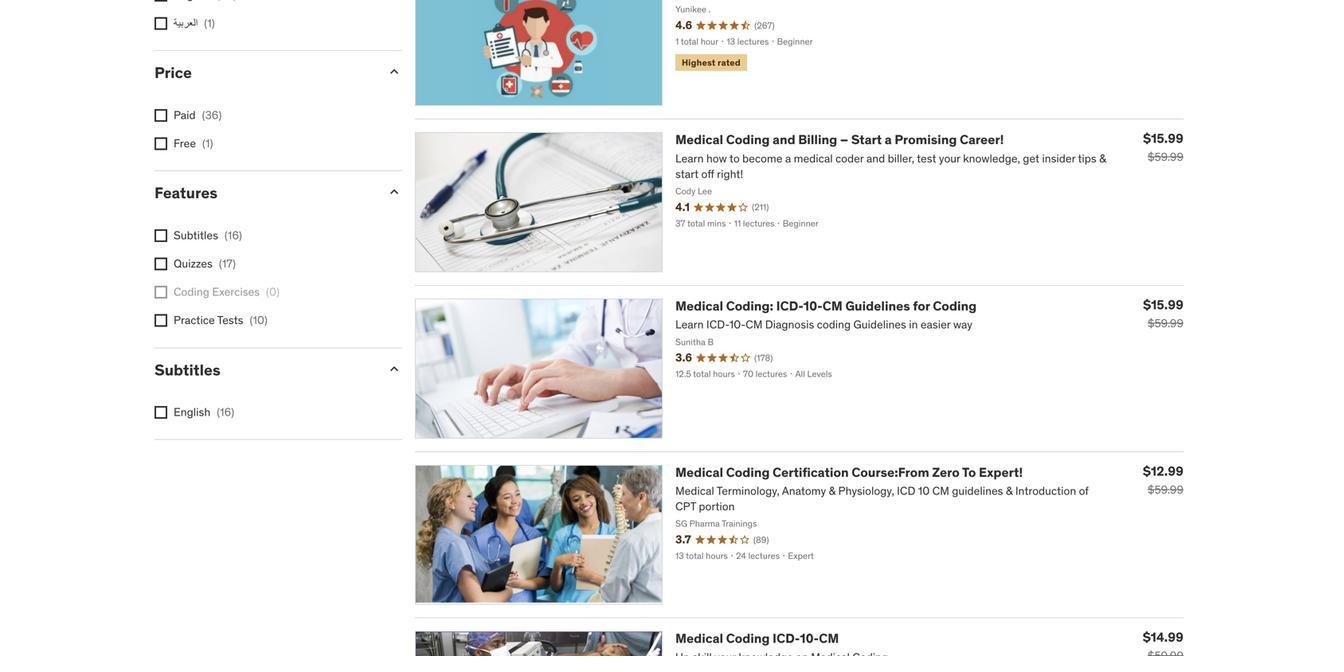 Task type: vqa. For each thing, say whether or not it's contained in the screenshot.
Start
yes



Task type: describe. For each thing, give the bounding box(es) containing it.
medical coding icd-10-cm link
[[676, 631, 839, 647]]

1 xsmall image from the top
[[155, 0, 167, 2]]

for
[[913, 298, 931, 314]]

coding for medical coding certification course:from zero to expert!
[[726, 464, 770, 481]]

$15.99 $59.99 for medical coding: icd-10-cm  guidelines for coding
[[1144, 297, 1184, 331]]

medical coding certification course:from zero to expert!
[[676, 464, 1023, 481]]

$15.99 for medical coding and billing – start a promising career!
[[1144, 130, 1184, 147]]

promising
[[895, 132, 957, 148]]

$12.99 $59.99
[[1144, 463, 1184, 497]]

$59.99 for coding
[[1148, 316, 1184, 331]]

العربية (1)
[[174, 16, 215, 30]]

xsmall image for العربية
[[155, 17, 167, 30]]

xsmall image for subtitles
[[155, 229, 167, 242]]

xsmall image for english
[[155, 407, 167, 419]]

(17)
[[219, 257, 236, 271]]

small image
[[387, 64, 402, 80]]

medical for medical coding: icd-10-cm  guidelines for coding
[[676, 298, 724, 314]]

features button
[[155, 183, 374, 203]]

icd- for coding
[[773, 631, 800, 647]]

small image for subtitles
[[387, 361, 402, 377]]

medical coding and billing – start a promising career!
[[676, 132, 1005, 148]]

quizzes (17)
[[174, 257, 236, 271]]

xsmall image for free
[[155, 138, 167, 150]]

coding exercises (0)
[[174, 285, 280, 299]]

coding for medical coding and billing – start a promising career!
[[726, 132, 770, 148]]

practice tests (10)
[[174, 313, 268, 328]]

features
[[155, 183, 218, 203]]

medical for medical coding and billing – start a promising career!
[[676, 132, 724, 148]]

(1) for free (1)
[[202, 136, 213, 151]]

medical coding certification course:from zero to expert! link
[[676, 464, 1023, 481]]

and
[[773, 132, 796, 148]]

$59.99 for promising
[[1148, 150, 1184, 164]]

medical for medical coding icd-10-cm
[[676, 631, 724, 647]]

xsmall image for coding
[[155, 286, 167, 299]]

$15.99 for medical coding: icd-10-cm  guidelines for coding
[[1144, 297, 1184, 313]]

course:from
[[852, 464, 930, 481]]

medical coding icd-10-cm
[[676, 631, 839, 647]]



Task type: locate. For each thing, give the bounding box(es) containing it.
$15.99 $59.99 for medical coding and billing – start a promising career!
[[1144, 130, 1184, 164]]

$59.99 inside $12.99 $59.99
[[1148, 483, 1184, 497]]

to
[[963, 464, 977, 481]]

(16)
[[225, 228, 242, 243], [217, 405, 234, 420]]

2 vertical spatial $59.99
[[1148, 483, 1184, 497]]

xsmall image left paid at top left
[[155, 109, 167, 122]]

1 $15.99 $59.99 from the top
[[1144, 130, 1184, 164]]

tests
[[217, 313, 243, 328]]

$15.99 $59.99
[[1144, 130, 1184, 164], [1144, 297, 1184, 331]]

0 vertical spatial icd-
[[777, 298, 804, 314]]

4 medical from the top
[[676, 631, 724, 647]]

(0)
[[266, 285, 280, 299]]

10-
[[804, 298, 823, 314], [800, 631, 819, 647]]

billing
[[799, 132, 838, 148]]

1 xsmall image from the top
[[155, 17, 167, 30]]

0 vertical spatial (16)
[[225, 228, 242, 243]]

certification
[[773, 464, 849, 481]]

1 vertical spatial $15.99
[[1144, 297, 1184, 313]]

xsmall image for practice
[[155, 315, 167, 327]]

expert!
[[979, 464, 1023, 481]]

2 small image from the top
[[387, 361, 402, 377]]

subtitles button
[[155, 360, 374, 380]]

2 medical from the top
[[676, 298, 724, 314]]

3 xsmall image from the top
[[155, 407, 167, 419]]

(16) up (17)
[[225, 228, 242, 243]]

1 medical from the top
[[676, 132, 724, 148]]

price button
[[155, 63, 374, 82]]

medical
[[676, 132, 724, 148], [676, 298, 724, 314], [676, 464, 724, 481], [676, 631, 724, 647]]

xsmall image
[[155, 17, 167, 30], [155, 109, 167, 122], [155, 138, 167, 150], [155, 229, 167, 242], [155, 258, 167, 271], [155, 286, 167, 299]]

xsmall image left english
[[155, 407, 167, 419]]

(36)
[[202, 108, 222, 122]]

(1) right العربية
[[204, 16, 215, 30]]

2 vertical spatial xsmall image
[[155, 407, 167, 419]]

subtitles for subtitles (16)
[[174, 228, 218, 243]]

free
[[174, 136, 196, 151]]

career!
[[960, 132, 1005, 148]]

–
[[841, 132, 849, 148]]

(16) for subtitles (16)
[[225, 228, 242, 243]]

medical coding and billing – start a promising career! link
[[676, 132, 1005, 148]]

5 xsmall image from the top
[[155, 258, 167, 271]]

$59.99
[[1148, 150, 1184, 164], [1148, 316, 1184, 331], [1148, 483, 1184, 497]]

1 vertical spatial small image
[[387, 361, 402, 377]]

zero
[[933, 464, 960, 481]]

a
[[885, 132, 892, 148]]

0 vertical spatial xsmall image
[[155, 0, 167, 2]]

10- for coding:
[[804, 298, 823, 314]]

medical for medical coding certification course:from zero to expert!
[[676, 464, 724, 481]]

0 vertical spatial $59.99
[[1148, 150, 1184, 164]]

1 vertical spatial icd-
[[773, 631, 800, 647]]

1 vertical spatial (1)
[[202, 136, 213, 151]]

2 xsmall image from the top
[[155, 315, 167, 327]]

paid (36)
[[174, 108, 222, 122]]

subtitles for subtitles
[[155, 360, 221, 380]]

xsmall image
[[155, 0, 167, 2], [155, 315, 167, 327], [155, 407, 167, 419]]

(1)
[[204, 16, 215, 30], [202, 136, 213, 151]]

1 small image from the top
[[387, 184, 402, 200]]

exercises
[[212, 285, 260, 299]]

cm for coding:
[[823, 298, 843, 314]]

xsmall image left العربية
[[155, 17, 167, 30]]

xsmall image left quizzes
[[155, 258, 167, 271]]

cm
[[823, 298, 843, 314], [819, 631, 839, 647]]

coding for medical coding icd-10-cm
[[726, 631, 770, 647]]

xsmall image left free
[[155, 138, 167, 150]]

6 xsmall image from the top
[[155, 286, 167, 299]]

2 $15.99 $59.99 from the top
[[1144, 297, 1184, 331]]

$12.99
[[1144, 463, 1184, 480]]

xsmall image left practice
[[155, 315, 167, 327]]

(1) right free
[[202, 136, 213, 151]]

medical coding: icd-10-cm  guidelines for coding
[[676, 298, 977, 314]]

0 vertical spatial small image
[[387, 184, 402, 200]]

icd- for coding:
[[777, 298, 804, 314]]

xsmall image up price
[[155, 0, 167, 2]]

paid
[[174, 108, 196, 122]]

2 $59.99 from the top
[[1148, 316, 1184, 331]]

coding
[[726, 132, 770, 148], [174, 285, 209, 299], [933, 298, 977, 314], [726, 464, 770, 481], [726, 631, 770, 647]]

subtitles (16)
[[174, 228, 242, 243]]

price
[[155, 63, 192, 82]]

10- for coding
[[800, 631, 819, 647]]

icd-
[[777, 298, 804, 314], [773, 631, 800, 647]]

english (16)
[[174, 405, 234, 420]]

3 xsmall image from the top
[[155, 138, 167, 150]]

0 vertical spatial $15.99
[[1144, 130, 1184, 147]]

subtitles up quizzes
[[174, 228, 218, 243]]

medical coding: icd-10-cm  guidelines for coding link
[[676, 298, 977, 314]]

0 vertical spatial subtitles
[[174, 228, 218, 243]]

1 vertical spatial cm
[[819, 631, 839, 647]]

1 vertical spatial xsmall image
[[155, 315, 167, 327]]

0 vertical spatial 10-
[[804, 298, 823, 314]]

cm for coding
[[819, 631, 839, 647]]

(10)
[[250, 313, 268, 328]]

1 vertical spatial subtitles
[[155, 360, 221, 380]]

4 xsmall image from the top
[[155, 229, 167, 242]]

0 vertical spatial (1)
[[204, 16, 215, 30]]

guidelines
[[846, 298, 911, 314]]

$14.99
[[1143, 630, 1184, 646]]

xsmall image for quizzes
[[155, 258, 167, 271]]

العربية
[[174, 16, 198, 30]]

1 vertical spatial $15.99 $59.99
[[1144, 297, 1184, 331]]

quizzes
[[174, 257, 213, 271]]

3 $59.99 from the top
[[1148, 483, 1184, 497]]

xsmall image left 'subtitles (16)'
[[155, 229, 167, 242]]

small image
[[387, 184, 402, 200], [387, 361, 402, 377]]

coding:
[[726, 298, 774, 314]]

start
[[852, 132, 882, 148]]

$15.99
[[1144, 130, 1184, 147], [1144, 297, 1184, 313]]

3 medical from the top
[[676, 464, 724, 481]]

subtitles
[[174, 228, 218, 243], [155, 360, 221, 380]]

(16) for english (16)
[[217, 405, 234, 420]]

2 $15.99 from the top
[[1144, 297, 1184, 313]]

english
[[174, 405, 211, 420]]

1 $15.99 from the top
[[1144, 130, 1184, 147]]

xsmall image left coding exercises (0)
[[155, 286, 167, 299]]

0 vertical spatial cm
[[823, 298, 843, 314]]

small image for features
[[387, 184, 402, 200]]

1 vertical spatial 10-
[[800, 631, 819, 647]]

free (1)
[[174, 136, 213, 151]]

(1) for العربية (1)
[[204, 16, 215, 30]]

0 vertical spatial $15.99 $59.99
[[1144, 130, 1184, 164]]

practice
[[174, 313, 215, 328]]

1 vertical spatial (16)
[[217, 405, 234, 420]]

(16) right english
[[217, 405, 234, 420]]

1 $59.99 from the top
[[1148, 150, 1184, 164]]

xsmall image for paid
[[155, 109, 167, 122]]

subtitles up english
[[155, 360, 221, 380]]

2 xsmall image from the top
[[155, 109, 167, 122]]

1 vertical spatial $59.99
[[1148, 316, 1184, 331]]



